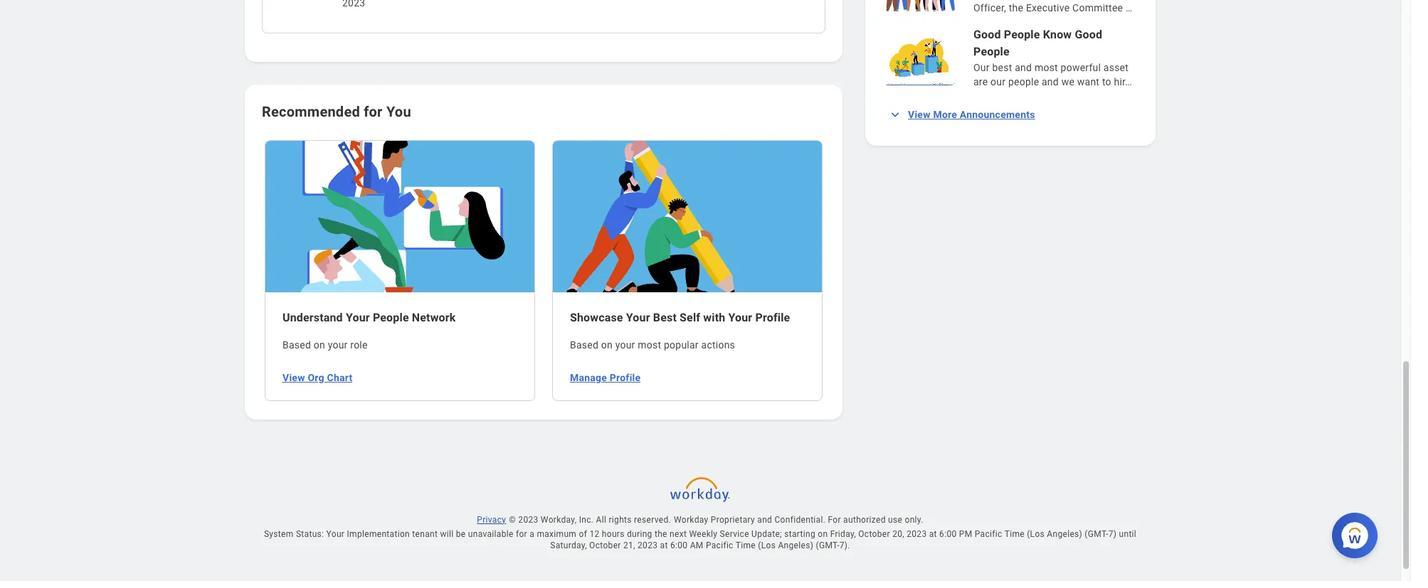 Task type: locate. For each thing, give the bounding box(es) containing it.
the
[[1009, 2, 1024, 14], [655, 529, 668, 539]]

2 based from the left
[[570, 339, 599, 351]]

view right chevron down small icon
[[908, 109, 931, 120]]

20,
[[893, 529, 905, 539]]

on down showcase
[[601, 339, 613, 351]]

and left we
[[1042, 76, 1059, 88]]

the down reserved.
[[655, 529, 668, 539]]

1 horizontal spatial for
[[516, 529, 528, 539]]

2 your from the left
[[616, 339, 635, 351]]

people left network
[[373, 311, 409, 324]]

the inside privacy © 2023 workday, inc. all rights reserved. workday proprietary and confidential. for authorized use only. system status: your implementation tenant will be unavailable for a maximum of 12 hours during the next weekly service update; starting on friday, october 20, 2023 at 6:00 pm pacific time (los angeles) (gmt-7) until saturday, october 21, 2023 at 6:00 am pacific time (los angeles) (gmt-7).
[[655, 529, 668, 539]]

1 horizontal spatial based
[[570, 339, 599, 351]]

2 vertical spatial and
[[758, 515, 773, 525]]

1 horizontal spatial view
[[908, 109, 931, 120]]

view
[[908, 109, 931, 120], [283, 372, 305, 383]]

0 vertical spatial and
[[1015, 62, 1032, 73]]

0 horizontal spatial on
[[314, 339, 325, 351]]

profile right manage
[[610, 372, 641, 383]]

your
[[328, 339, 348, 351], [616, 339, 635, 351]]

… down asset
[[1126, 76, 1133, 88]]

tenant
[[412, 529, 438, 539]]

2023 down during
[[638, 541, 658, 551]]

view inside button
[[283, 372, 305, 383]]

committee
[[1073, 2, 1124, 14]]

1 good from the left
[[974, 28, 1001, 41]]

0 vertical spatial time
[[1005, 529, 1025, 539]]

based on your role
[[283, 339, 368, 351]]

angeles) down the starting
[[778, 541, 814, 551]]

1 horizontal spatial most
[[1035, 62, 1059, 73]]

view org chart
[[283, 372, 353, 383]]

most down 'best'
[[638, 339, 662, 351]]

your inside privacy © 2023 workday, inc. all rights reserved. workday proprietary and confidential. for authorized use only. system status: your implementation tenant will be unavailable for a maximum of 12 hours during the next weekly service update; starting on friday, october 20, 2023 at 6:00 pm pacific time (los angeles) (gmt-7) until saturday, october 21, 2023 at 6:00 am pacific time (los angeles) (gmt-7).
[[326, 529, 345, 539]]

1 horizontal spatial on
[[601, 339, 613, 351]]

with
[[704, 311, 726, 324]]

2 vertical spatial 2023
[[638, 541, 658, 551]]

2 horizontal spatial and
[[1042, 76, 1059, 88]]

0 vertical spatial the
[[1009, 2, 1024, 14]]

1 … from the top
[[1126, 2, 1133, 14]]

system
[[264, 529, 294, 539]]

good down committee
[[1075, 28, 1103, 41]]

(gmt- down "friday,"
[[816, 541, 840, 551]]

1 vertical spatial the
[[655, 529, 668, 539]]

0 vertical spatial most
[[1035, 62, 1059, 73]]

1 horizontal spatial (los
[[1027, 529, 1045, 539]]

based for understand your people network
[[283, 339, 311, 351]]

2023 down only.
[[907, 529, 927, 539]]

1 vertical spatial most
[[638, 339, 662, 351]]

0 horizontal spatial the
[[655, 529, 668, 539]]

angeles) left 7)
[[1047, 529, 1083, 539]]

1 your from the left
[[328, 339, 348, 351]]

until
[[1119, 529, 1137, 539]]

1 vertical spatial pacific
[[706, 541, 734, 551]]

role
[[350, 339, 368, 351]]

confidential.
[[775, 515, 826, 525]]

1 based from the left
[[283, 339, 311, 351]]

2 good from the left
[[1075, 28, 1103, 41]]

1 vertical spatial time
[[736, 541, 756, 551]]

0 vertical spatial for
[[364, 103, 383, 120]]

at
[[930, 529, 937, 539], [660, 541, 668, 551]]

view more announcements button
[[883, 100, 1044, 129]]

popular
[[664, 339, 699, 351]]

you
[[386, 103, 411, 120]]

2 vertical spatial people
[[373, 311, 409, 324]]

0 horizontal spatial (gmt-
[[816, 541, 840, 551]]

your right with
[[729, 311, 753, 324]]

0 vertical spatial (gmt-
[[1085, 529, 1109, 539]]

pacific right pm at the bottom right of the page
[[975, 529, 1003, 539]]

1 horizontal spatial time
[[1005, 529, 1025, 539]]

0 vertical spatial 2023
[[519, 515, 539, 525]]

the right officer,
[[1009, 2, 1024, 14]]

announcements
[[960, 109, 1036, 120]]

people up our
[[974, 45, 1010, 58]]

on
[[314, 339, 325, 351], [601, 339, 613, 351], [818, 529, 828, 539]]

0 horizontal spatial 6:00
[[671, 541, 688, 551]]

view left org
[[283, 372, 305, 383]]

0 vertical spatial profile
[[756, 311, 791, 324]]

(los
[[1027, 529, 1045, 539], [758, 541, 776, 551]]

… right committee
[[1126, 2, 1133, 14]]

on for understand
[[314, 339, 325, 351]]

1 vertical spatial and
[[1042, 76, 1059, 88]]

for left the you
[[364, 103, 383, 120]]

2 … from the top
[[1126, 76, 1133, 88]]

0 horizontal spatial good
[[974, 28, 1001, 41]]

1 horizontal spatial your
[[616, 339, 635, 351]]

21,
[[624, 541, 636, 551]]

1 vertical spatial angeles)
[[778, 541, 814, 551]]

understand your people network
[[283, 311, 456, 324]]

1 vertical spatial view
[[283, 372, 305, 383]]

2023 up a at left
[[519, 515, 539, 525]]

0 horizontal spatial (los
[[758, 541, 776, 551]]

based down showcase
[[570, 339, 599, 351]]

0 horizontal spatial view
[[283, 372, 305, 383]]

people left know
[[1004, 28, 1041, 41]]

at left pm at the bottom right of the page
[[930, 529, 937, 539]]

on left "friday,"
[[818, 529, 828, 539]]

0 vertical spatial …
[[1126, 2, 1133, 14]]

0 horizontal spatial profile
[[610, 372, 641, 383]]

good down officer,
[[974, 28, 1001, 41]]

october
[[859, 529, 890, 539], [590, 541, 621, 551]]

time down service
[[736, 541, 756, 551]]

profile
[[756, 311, 791, 324], [610, 372, 641, 383]]

rights
[[609, 515, 632, 525]]

people inside recommended for you list
[[373, 311, 409, 324]]

0 horizontal spatial your
[[328, 339, 348, 351]]

people
[[1004, 28, 1041, 41], [974, 45, 1010, 58], [373, 311, 409, 324]]

for left a at left
[[516, 529, 528, 539]]

view inside button
[[908, 109, 931, 120]]

based on your most popular actions
[[570, 339, 735, 351]]

0 vertical spatial at
[[930, 529, 937, 539]]

1 vertical spatial for
[[516, 529, 528, 539]]

authorized
[[844, 515, 886, 525]]

0 horizontal spatial time
[[736, 541, 756, 551]]

12
[[590, 529, 600, 539]]

1 vertical spatial 2023
[[907, 529, 927, 539]]

based
[[283, 339, 311, 351], [570, 339, 599, 351]]

1 vertical spatial profile
[[610, 372, 641, 383]]

your right status: at the bottom
[[326, 529, 345, 539]]

most inside good people know good people our best and most powerful asset are our people and we want to hir …
[[1035, 62, 1059, 73]]

footer
[[222, 471, 1179, 582]]

0 horizontal spatial october
[[590, 541, 621, 551]]

1 vertical spatial (gmt-
[[816, 541, 840, 551]]

weekly
[[689, 529, 718, 539]]

1 vertical spatial people
[[974, 45, 1010, 58]]

(gmt- left "until"
[[1085, 529, 1109, 539]]

time right pm at the bottom right of the page
[[1005, 529, 1025, 539]]

good
[[974, 28, 1001, 41], [1075, 28, 1103, 41]]

and up people
[[1015, 62, 1032, 73]]

status:
[[296, 529, 324, 539]]

on inside privacy © 2023 workday, inc. all rights reserved. workday proprietary and confidential. for authorized use only. system status: your implementation tenant will be unavailable for a maximum of 12 hours during the next weekly service update; starting on friday, october 20, 2023 at 6:00 pm pacific time (los angeles) (gmt-7) until saturday, october 21, 2023 at 6:00 am pacific time (los angeles) (gmt-7).
[[818, 529, 828, 539]]

your left the role
[[328, 339, 348, 351]]

based down the understand
[[283, 339, 311, 351]]

1 horizontal spatial at
[[930, 529, 937, 539]]

0 horizontal spatial based
[[283, 339, 311, 351]]

time
[[1005, 529, 1025, 539], [736, 541, 756, 551]]

hours
[[602, 529, 625, 539]]

recommended
[[262, 103, 360, 120]]

0 horizontal spatial pacific
[[706, 541, 734, 551]]

2 horizontal spatial on
[[818, 529, 828, 539]]

officer, the executive committee …
[[974, 2, 1133, 14]]

most up people
[[1035, 62, 1059, 73]]

and
[[1015, 62, 1032, 73], [1042, 76, 1059, 88], [758, 515, 773, 525]]

…
[[1126, 2, 1133, 14], [1126, 76, 1133, 88]]

inc.
[[579, 515, 594, 525]]

7).
[[840, 541, 851, 551]]

workday,
[[541, 515, 577, 525]]

self
[[680, 311, 701, 324]]

6:00 down next
[[671, 541, 688, 551]]

1 horizontal spatial october
[[859, 529, 890, 539]]

0 vertical spatial 6:00
[[940, 529, 957, 539]]

most
[[1035, 62, 1059, 73], [638, 339, 662, 351]]

1 horizontal spatial angeles)
[[1047, 529, 1083, 539]]

1 horizontal spatial pacific
[[975, 529, 1003, 539]]

1 vertical spatial at
[[660, 541, 668, 551]]

workday
[[674, 515, 709, 525]]

showcase your best self with your profile
[[570, 311, 791, 324]]

your
[[346, 311, 370, 324], [626, 311, 650, 324], [729, 311, 753, 324], [326, 529, 345, 539]]

saturday,
[[550, 541, 587, 551]]

and up update;
[[758, 515, 773, 525]]

and inside privacy © 2023 workday, inc. all rights reserved. workday proprietary and confidential. for authorized use only. system status: your implementation tenant will be unavailable for a maximum of 12 hours during the next weekly service update; starting on friday, october 20, 2023 at 6:00 pm pacific time (los angeles) (gmt-7) until saturday, october 21, 2023 at 6:00 am pacific time (los angeles) (gmt-7).
[[758, 515, 773, 525]]

showcase
[[570, 311, 623, 324]]

pacific down service
[[706, 541, 734, 551]]

2 horizontal spatial 2023
[[907, 529, 927, 539]]

our
[[991, 76, 1006, 88]]

profile right with
[[756, 311, 791, 324]]

(los right pm at the bottom right of the page
[[1027, 529, 1045, 539]]

on for showcase
[[601, 339, 613, 351]]

your up the manage profile button
[[616, 339, 635, 351]]

6:00 left pm at the bottom right of the page
[[940, 529, 957, 539]]

angeles)
[[1047, 529, 1083, 539], [778, 541, 814, 551]]

pacific
[[975, 529, 1003, 539], [706, 541, 734, 551]]

1 horizontal spatial 6:00
[[940, 529, 957, 539]]

0 horizontal spatial and
[[758, 515, 773, 525]]

0 vertical spatial (los
[[1027, 529, 1045, 539]]

0 vertical spatial view
[[908, 109, 931, 120]]

2023
[[519, 515, 539, 525], [907, 529, 927, 539], [638, 541, 658, 551]]

0 horizontal spatial most
[[638, 339, 662, 351]]

1 vertical spatial …
[[1126, 76, 1133, 88]]

at down reserved.
[[660, 541, 668, 551]]

(los down update;
[[758, 541, 776, 551]]

1 vertical spatial 6:00
[[671, 541, 688, 551]]

know
[[1043, 28, 1072, 41]]

on down the understand
[[314, 339, 325, 351]]

1 horizontal spatial good
[[1075, 28, 1103, 41]]

october down hours
[[590, 541, 621, 551]]

october down authorized on the bottom of page
[[859, 529, 890, 539]]

for
[[364, 103, 383, 120], [516, 529, 528, 539]]



Task type: vqa. For each thing, say whether or not it's contained in the screenshot.
MENU banner on the top
no



Task type: describe. For each thing, give the bounding box(es) containing it.
1 horizontal spatial and
[[1015, 62, 1032, 73]]

0 horizontal spatial angeles)
[[778, 541, 814, 551]]

privacy
[[477, 515, 506, 525]]

based for showcase your best self with your profile
[[570, 339, 599, 351]]

1 horizontal spatial the
[[1009, 2, 1024, 14]]

1 horizontal spatial (gmt-
[[1085, 529, 1109, 539]]

are
[[974, 76, 988, 88]]

starting
[[785, 529, 816, 539]]

footer containing privacy © 2023 workday, inc. all rights reserved. workday proprietary and confidential. for authorized use only. system status: your implementation tenant will be unavailable for a maximum of 12 hours during the next weekly service update; starting on friday, october 20, 2023 at 6:00 pm pacific time (los angeles) (gmt-7) until saturday, october 21, 2023 at 6:00 am pacific time (los angeles) (gmt-7).
[[222, 471, 1179, 582]]

next
[[670, 529, 687, 539]]

understand
[[283, 311, 343, 324]]

only.
[[905, 515, 924, 525]]

use
[[889, 515, 903, 525]]

your left 'best'
[[626, 311, 650, 324]]

0 vertical spatial people
[[1004, 28, 1041, 41]]

more
[[934, 109, 958, 120]]

for inside privacy © 2023 workday, inc. all rights reserved. workday proprietary and confidential. for authorized use only. system status: your implementation tenant will be unavailable for a maximum of 12 hours during the next weekly service update; starting on friday, october 20, 2023 at 6:00 pm pacific time (los angeles) (gmt-7) until saturday, october 21, 2023 at 6:00 am pacific time (los angeles) (gmt-7).
[[516, 529, 528, 539]]

best
[[993, 62, 1013, 73]]

0 horizontal spatial for
[[364, 103, 383, 120]]

implementation
[[347, 529, 410, 539]]

7)
[[1109, 529, 1117, 539]]

your for showcase
[[616, 339, 635, 351]]

a
[[530, 529, 535, 539]]

all
[[596, 515, 607, 525]]

manage profile
[[570, 372, 641, 383]]

asset
[[1104, 62, 1129, 73]]

0 vertical spatial october
[[859, 529, 890, 539]]

view for view org chart
[[283, 372, 305, 383]]

1 horizontal spatial profile
[[756, 311, 791, 324]]

officer,
[[974, 2, 1007, 14]]

view for view more announcements
[[908, 109, 931, 120]]

recommended for you
[[262, 103, 411, 120]]

maximum
[[537, 529, 577, 539]]

to
[[1103, 76, 1112, 88]]

0 vertical spatial angeles)
[[1047, 529, 1083, 539]]

service
[[720, 529, 750, 539]]

view more announcements
[[908, 109, 1036, 120]]

want
[[1078, 76, 1100, 88]]

people
[[1009, 76, 1040, 88]]

update;
[[752, 529, 782, 539]]

©
[[509, 515, 516, 525]]

pm
[[960, 529, 973, 539]]

we
[[1062, 76, 1075, 88]]

manage profile button
[[565, 364, 647, 392]]

chart
[[327, 372, 353, 383]]

of
[[579, 529, 587, 539]]

most inside recommended for you list
[[638, 339, 662, 351]]

am
[[690, 541, 704, 551]]

be
[[456, 529, 466, 539]]

view org chart button
[[277, 364, 358, 392]]

during
[[627, 529, 653, 539]]

executive
[[1026, 2, 1070, 14]]

privacy © 2023 workday, inc. all rights reserved. workday proprietary and confidential. for authorized use only. system status: your implementation tenant will be unavailable for a maximum of 12 hours during the next weekly service update; starting on friday, october 20, 2023 at 6:00 pm pacific time (los angeles) (gmt-7) until saturday, october 21, 2023 at 6:00 am pacific time (los angeles) (gmt-7).
[[264, 515, 1137, 551]]

manage
[[570, 372, 607, 383]]

powerful
[[1061, 62, 1101, 73]]

your for understand
[[328, 339, 348, 351]]

network
[[412, 311, 456, 324]]

hir
[[1114, 76, 1126, 88]]

profile inside button
[[610, 372, 641, 383]]

org
[[308, 372, 324, 383]]

0 horizontal spatial at
[[660, 541, 668, 551]]

actions
[[702, 339, 735, 351]]

our
[[974, 62, 990, 73]]

recommended for you list
[[256, 139, 832, 403]]

your up the role
[[346, 311, 370, 324]]

1 vertical spatial october
[[590, 541, 621, 551]]

unavailable
[[468, 529, 514, 539]]

… inside good people know good people our best and most powerful asset are our people and we want to hir …
[[1126, 76, 1133, 88]]

0 horizontal spatial 2023
[[519, 515, 539, 525]]

good people know good people our best and most powerful asset are our people and we want to hir …
[[974, 28, 1133, 88]]

chevron down small image
[[888, 107, 903, 122]]

privacy link
[[476, 514, 508, 526]]

for
[[828, 515, 841, 525]]

proprietary
[[711, 515, 755, 525]]

best
[[653, 311, 677, 324]]

1 vertical spatial (los
[[758, 541, 776, 551]]

1 horizontal spatial 2023
[[638, 541, 658, 551]]

0 vertical spatial pacific
[[975, 529, 1003, 539]]

friday,
[[831, 529, 856, 539]]

reserved.
[[634, 515, 671, 525]]

will
[[440, 529, 454, 539]]



